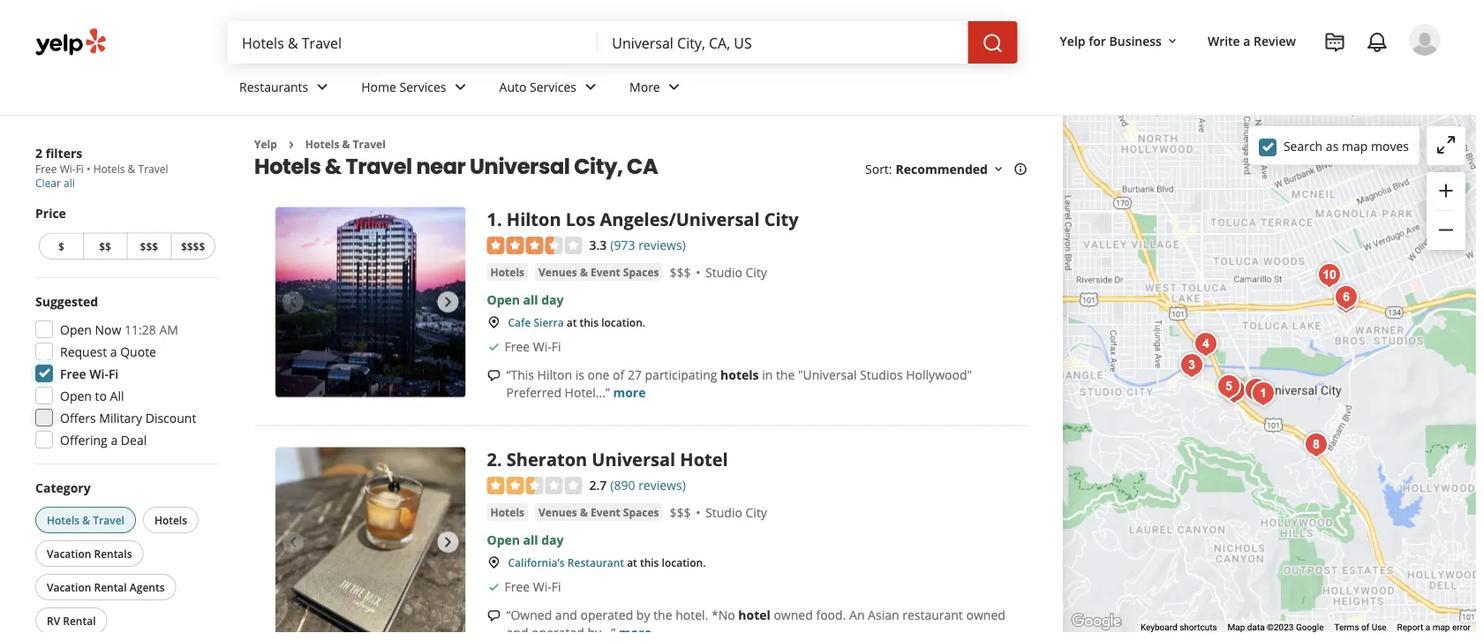 Task type: describe. For each thing, give the bounding box(es) containing it.
(890
[[611, 477, 636, 493]]

city for sheraton universal hotel
[[746, 505, 768, 521]]

day for hilton
[[542, 291, 564, 308]]

free wi-fi inside group
[[60, 365, 119, 382]]

el royale hotel studio city image
[[1175, 348, 1210, 383]]

offering a deal
[[60, 432, 147, 448]]

"this
[[507, 367, 534, 383]]

hotel amarano burbank - hollywood image
[[1313, 258, 1348, 293]]

military
[[99, 409, 142, 426]]

all
[[110, 387, 124, 404]]

•
[[87, 162, 91, 176]]

google
[[1297, 622, 1324, 633]]

shortcuts
[[1180, 622, 1218, 633]]

venues & event spaces for universal
[[539, 505, 659, 520]]

travel inside 2 filters free wi-fi • hotels & travel clear all
[[138, 162, 168, 176]]

a for deal
[[111, 432, 118, 448]]

studio city for hotel
[[706, 505, 768, 521]]

in the "universal studios hollywood" preferred hotel..."
[[507, 367, 973, 401]]

1 vertical spatial the
[[654, 607, 673, 624]]

quote
[[120, 343, 156, 360]]

$ button
[[39, 233, 83, 260]]

california's restaurant link
[[508, 556, 625, 570]]

location. for hotel
[[662, 556, 706, 570]]

moves
[[1372, 138, 1410, 154]]

all inside 2 filters free wi-fi • hotels & travel clear all
[[64, 176, 75, 190]]

restaurants link
[[225, 64, 347, 115]]

& inside 2 filters free wi-fi • hotels & travel clear all
[[128, 162, 135, 176]]

cafe sierra at this location.
[[508, 315, 646, 330]]

an
[[850, 607, 865, 624]]

the inside "in the "universal studios hollywood" preferred hotel...""
[[776, 367, 795, 383]]

©2023
[[1268, 622, 1294, 633]]

next image
[[438, 532, 459, 553]]

2.7 star rating image
[[487, 477, 583, 495]]

16 chevron down v2 image
[[1166, 34, 1180, 48]]

services for home services
[[400, 78, 447, 95]]

"universal
[[798, 367, 857, 383]]

offers military discount
[[60, 409, 196, 426]]

free wi-fi for 2
[[505, 579, 561, 595]]

hotels down restaurants link
[[254, 151, 321, 181]]

3.3 star rating image
[[487, 237, 583, 254]]

travel inside hotels & travel button
[[93, 513, 124, 527]]

for
[[1089, 32, 1107, 49]]

review
[[1254, 32, 1297, 49]]

slideshow element for 1
[[276, 207, 466, 397]]

recommended
[[896, 161, 988, 177]]

free wi-fi for 1
[[505, 338, 561, 355]]

a for map
[[1426, 622, 1431, 633]]

ca
[[627, 151, 658, 181]]

in
[[762, 367, 773, 383]]

next image
[[438, 292, 459, 313]]

venues for sheraton
[[539, 505, 577, 520]]

$
[[58, 239, 64, 254]]

keyboard
[[1141, 622, 1178, 633]]

wi- down california's
[[533, 579, 552, 595]]

2 owned from the left
[[967, 607, 1006, 624]]

24 chevron down v2 image for restaurants
[[312, 76, 333, 98]]

free down "cafe"
[[505, 338, 530, 355]]

vacation for vacation rentals
[[47, 546, 91, 561]]

event for universal
[[591, 505, 621, 520]]

error
[[1453, 622, 1472, 633]]

this for los
[[580, 315, 599, 330]]

1 vertical spatial hilton
[[538, 367, 572, 383]]

(890 reviews)
[[611, 477, 686, 493]]

agents
[[130, 580, 165, 594]]

(890 reviews) link
[[611, 475, 686, 494]]

preferred
[[507, 384, 562, 401]]

yelp for business button
[[1053, 25, 1187, 57]]

$$
[[99, 239, 111, 254]]

vacation rentals
[[47, 546, 132, 561]]

previous image for 2
[[283, 532, 304, 553]]

one
[[588, 367, 610, 383]]

2 for 2 filters free wi-fi • hotels & travel clear all
[[35, 144, 42, 161]]

venues & event spaces for los
[[539, 265, 659, 279]]

wi- inside group
[[89, 365, 109, 382]]

by..."
[[588, 625, 616, 633]]

yelp for business
[[1061, 32, 1162, 49]]

recommended button
[[896, 161, 1006, 177]]

hotels & travel inside button
[[47, 513, 124, 527]]

business categories element
[[225, 64, 1442, 115]]

hotels & travel button
[[35, 507, 136, 534]]

$$$ for 2 . sheraton universal hotel
[[670, 505, 691, 521]]

open up request
[[60, 321, 92, 338]]

open now 11:28 am
[[60, 321, 178, 338]]

a for quote
[[110, 343, 117, 360]]

hotels button up agents
[[143, 507, 199, 534]]

suggested
[[35, 293, 98, 310]]

angeles/universal
[[600, 207, 760, 231]]

as
[[1327, 138, 1339, 154]]

near
[[416, 151, 466, 181]]

terms of use link
[[1335, 622, 1387, 633]]

at for los
[[567, 315, 577, 330]]

venues & event spaces link for los
[[535, 263, 663, 281]]

map region
[[882, 27, 1477, 633]]

all for 2
[[523, 531, 538, 548]]

$$$ button
[[127, 233, 171, 260]]

16 speech v2 image
[[487, 369, 501, 383]]

search
[[1284, 138, 1323, 154]]

report a map error
[[1398, 622, 1472, 633]]

keyboard shortcuts
[[1141, 622, 1218, 633]]

this for universal
[[640, 556, 659, 570]]

discount
[[145, 409, 196, 426]]

reviews) for angeles/universal
[[639, 236, 686, 253]]

write a review
[[1208, 32, 1297, 49]]

hotels link for hilton
[[487, 263, 528, 281]]

notifications image
[[1367, 32, 1389, 53]]

hotels right 16 chevron right v2 image
[[305, 137, 340, 151]]

studio for hotel
[[706, 505, 743, 521]]

hotels link for sheraton
[[487, 504, 528, 521]]

sheraton universal hotel link
[[507, 447, 728, 472]]

more
[[630, 78, 660, 95]]

hotels button for hilton los angeles/universal city
[[487, 263, 528, 281]]

nite inn at universal city image
[[1217, 374, 1252, 409]]

venues & event spaces link for universal
[[535, 504, 663, 521]]

clear
[[35, 176, 61, 190]]

none field near
[[612, 33, 955, 52]]

participating
[[645, 367, 718, 383]]

more link
[[616, 64, 699, 115]]

studios
[[860, 367, 903, 383]]

16 marker v2 image
[[487, 556, 501, 570]]

a for review
[[1244, 32, 1251, 49]]

restaurant
[[568, 556, 625, 570]]

hotels
[[721, 367, 759, 383]]

now
[[95, 321, 121, 338]]

restaurants
[[239, 78, 308, 95]]

to
[[95, 387, 107, 404]]

fi inside 2 filters free wi-fi • hotels & travel clear all
[[76, 162, 84, 176]]

. for 2
[[497, 447, 502, 472]]

$$$$ button
[[171, 233, 216, 260]]

sheraton universal hotel image
[[1239, 373, 1275, 408]]

spaces for angeles/universal
[[623, 265, 659, 279]]

services for auto services
[[530, 78, 577, 95]]

2 . sheraton universal hotel
[[487, 447, 728, 472]]

data
[[1248, 622, 1265, 633]]

search as map moves
[[1284, 138, 1410, 154]]

report a map error link
[[1398, 622, 1472, 633]]

rv
[[47, 613, 60, 628]]

cafe sierra link
[[508, 315, 564, 330]]

auto services link
[[485, 64, 616, 115]]

keyboard shortcuts button
[[1141, 621, 1218, 633]]

16 chevron down v2 image
[[992, 162, 1006, 176]]

16 marker v2 image
[[487, 315, 501, 329]]

free up "owned
[[505, 579, 530, 595]]

0 horizontal spatial universal
[[470, 151, 570, 181]]

hotels down the category
[[47, 513, 80, 527]]

$$$$
[[181, 239, 205, 254]]

2 filters free wi-fi • hotels & travel clear all
[[35, 144, 168, 190]]

previous image for 1
[[283, 292, 304, 313]]

and inside the owned food. an asian restaurant owned and operated by..."
[[507, 625, 529, 633]]

city for hilton los angeles/universal city
[[746, 264, 768, 281]]

location. for angeles/universal
[[602, 315, 646, 330]]



Task type: locate. For each thing, give the bounding box(es) containing it.
venues & event spaces link down 3.3
[[535, 263, 663, 281]]

1 venues & event spaces button from the top
[[535, 263, 663, 281]]

universal
[[470, 151, 570, 181], [592, 447, 676, 472]]

open up 16 marker v2 image
[[487, 531, 520, 548]]

3.3 link
[[590, 234, 607, 253]]

hotel
[[739, 607, 771, 624]]

free wi-fi down cafe sierra link
[[505, 338, 561, 355]]

projects image
[[1325, 32, 1346, 53]]

0 vertical spatial $$$
[[140, 239, 158, 254]]

24 chevron down v2 image
[[312, 76, 333, 98], [450, 76, 471, 98], [664, 76, 685, 98]]

vacation up 'rv rental' 'button' on the bottom left
[[47, 580, 91, 594]]

map data ©2023 google
[[1228, 622, 1324, 633]]

1 . from the top
[[497, 207, 502, 231]]

of
[[613, 367, 625, 383], [1362, 622, 1370, 633]]

free wi-fi up open to all
[[60, 365, 119, 382]]

previous image
[[283, 292, 304, 313], [283, 532, 304, 553]]

2 . from the top
[[497, 447, 502, 472]]

hotels down 2.7 star rating image
[[491, 505, 525, 520]]

0 vertical spatial at
[[567, 315, 577, 330]]

0 horizontal spatial of
[[613, 367, 625, 383]]

1 previous image from the top
[[283, 292, 304, 313]]

2 spaces from the top
[[623, 505, 659, 520]]

0 vertical spatial venues & event spaces
[[539, 265, 659, 279]]

hilton los angeles/universal city link
[[507, 207, 799, 231]]

event down 3.3
[[591, 265, 621, 279]]

a right report
[[1426, 622, 1431, 633]]

fi
[[76, 162, 84, 176], [552, 338, 561, 355], [109, 365, 119, 382], [552, 579, 561, 595]]

0 horizontal spatial and
[[507, 625, 529, 633]]

wi- down cafe sierra link
[[533, 338, 552, 355]]

home
[[361, 78, 397, 95]]

1 vertical spatial group
[[30, 292, 219, 454]]

home services link
[[347, 64, 485, 115]]

2 vertical spatial city
[[746, 505, 768, 521]]

2 vertical spatial $$$
[[670, 505, 691, 521]]

hotels right •
[[93, 162, 125, 176]]

0 horizontal spatial at
[[567, 315, 577, 330]]

1 vertical spatial reviews)
[[639, 477, 686, 493]]

the right by
[[654, 607, 673, 624]]

1 16 checkmark v2 image from the top
[[487, 340, 501, 354]]

vacation rental agents button
[[35, 574, 176, 601]]

1 reviews) from the top
[[639, 236, 686, 253]]

2 venues from the top
[[539, 505, 577, 520]]

0 horizontal spatial map
[[1343, 138, 1369, 154]]

. up 2.7 star rating image
[[497, 447, 502, 472]]

1 vertical spatial previous image
[[283, 532, 304, 553]]

operated
[[581, 607, 634, 624], [532, 625, 585, 633]]

the
[[776, 367, 795, 383], [654, 607, 673, 624]]

0 vertical spatial group
[[1427, 172, 1466, 250]]

map for error
[[1433, 622, 1451, 633]]

0 horizontal spatial the
[[654, 607, 673, 624]]

venues & event spaces
[[539, 265, 659, 279], [539, 505, 659, 520]]

hotels button for sheraton universal hotel
[[487, 504, 528, 521]]

0 vertical spatial of
[[613, 367, 625, 383]]

wi- inside 2 filters free wi-fi • hotels & travel clear all
[[60, 162, 76, 176]]

$$$ for 1 . hilton los angeles/universal city
[[670, 264, 691, 281]]

1 vertical spatial free wi-fi
[[60, 365, 119, 382]]

0 horizontal spatial hotels & travel
[[47, 513, 124, 527]]

blvd hotel & studios image
[[1212, 369, 1247, 405]]

all for 1
[[523, 291, 538, 308]]

of left 27
[[613, 367, 625, 383]]

24 chevron down v2 image left "auto"
[[450, 76, 471, 98]]

hilton los angeles/universal city image
[[276, 207, 466, 397]]

yelp left 16 chevron right v2 image
[[254, 137, 277, 151]]

16 speech v2 image
[[487, 609, 501, 623]]

food.
[[817, 607, 847, 624]]

reviews) down hilton los angeles/universal city 'link'
[[639, 236, 686, 253]]

.
[[497, 207, 502, 231], [497, 447, 502, 472]]

0 vertical spatial studio
[[706, 264, 743, 281]]

rental for vacation
[[94, 580, 127, 594]]

services right home
[[400, 78, 447, 95]]

0 horizontal spatial services
[[400, 78, 447, 95]]

1 vertical spatial operated
[[532, 625, 585, 633]]

0 vertical spatial .
[[497, 207, 502, 231]]

fi down "california's restaurant" link
[[552, 579, 561, 595]]

free down filters
[[35, 162, 57, 176]]

0 vertical spatial location.
[[602, 315, 646, 330]]

16 checkmark v2 image
[[487, 340, 501, 354], [487, 580, 501, 594]]

1 vertical spatial event
[[591, 505, 621, 520]]

rv rental
[[47, 613, 96, 628]]

event down 2.7
[[591, 505, 621, 520]]

24 chevron down v2 image for more
[[664, 76, 685, 98]]

0 vertical spatial studio city
[[706, 264, 768, 281]]

open all day up "cafe"
[[487, 291, 564, 308]]

0 vertical spatial 2
[[35, 144, 42, 161]]

studio for angeles/universal
[[706, 264, 743, 281]]

spaces
[[623, 265, 659, 279], [623, 505, 659, 520]]

category group
[[32, 479, 219, 633]]

0 vertical spatial free wi-fi
[[505, 338, 561, 355]]

spaces for hotel
[[623, 505, 659, 520]]

travel right •
[[138, 162, 168, 176]]

1 slideshow element from the top
[[276, 207, 466, 397]]

0 vertical spatial reviews)
[[639, 236, 686, 253]]

0 vertical spatial universal
[[470, 151, 570, 181]]

the right in
[[776, 367, 795, 383]]

hotels & travel near universal city, ca
[[254, 151, 658, 181]]

map for moves
[[1343, 138, 1369, 154]]

1 vertical spatial venues & event spaces
[[539, 505, 659, 520]]

rental right rv
[[63, 613, 96, 628]]

0 vertical spatial operated
[[581, 607, 634, 624]]

2 studio from the top
[[706, 505, 743, 521]]

& inside button
[[82, 513, 90, 527]]

all up cafe sierra link
[[523, 291, 538, 308]]

2 inside 2 filters free wi-fi • hotels & travel clear all
[[35, 144, 42, 161]]

2 day from the top
[[542, 531, 564, 548]]

event for los
[[591, 265, 621, 279]]

None search field
[[228, 21, 1022, 64]]

1 vertical spatial slideshow element
[[276, 447, 466, 633]]

3 24 chevron down v2 image from the left
[[664, 76, 685, 98]]

1 day from the top
[[542, 291, 564, 308]]

1 vertical spatial $$$
[[670, 264, 691, 281]]

restaurant
[[903, 607, 964, 624]]

1 vertical spatial spaces
[[623, 505, 659, 520]]

write a review link
[[1201, 25, 1304, 57]]

filters
[[46, 144, 82, 161]]

a left deal
[[111, 432, 118, 448]]

1 studio city from the top
[[706, 264, 768, 281]]

rentals
[[94, 546, 132, 561]]

1 vertical spatial this
[[640, 556, 659, 570]]

hotels button down the 3.3 star rating image
[[487, 263, 528, 281]]

more link
[[613, 384, 646, 401]]

None field
[[242, 33, 584, 52], [612, 33, 955, 52]]

rv rental button
[[35, 608, 107, 633]]

venues & event spaces button down 3.3
[[535, 263, 663, 281]]

1 horizontal spatial at
[[627, 556, 638, 570]]

offers
[[60, 409, 96, 426]]

1 vertical spatial map
[[1433, 622, 1451, 633]]

this up by
[[640, 556, 659, 570]]

at
[[567, 315, 577, 330], [627, 556, 638, 570]]

slideshow element for 2
[[276, 447, 466, 633]]

google image
[[1068, 610, 1126, 633]]

1 horizontal spatial hotels & travel
[[305, 137, 386, 151]]

free inside 2 filters free wi-fi • hotels & travel clear all
[[35, 162, 57, 176]]

rental for rv
[[63, 613, 96, 628]]

1 vertical spatial of
[[1362, 622, 1370, 633]]

user actions element
[[1046, 22, 1466, 131]]

yelp inside button
[[1061, 32, 1086, 49]]

2 studio city from the top
[[706, 505, 768, 521]]

1 vertical spatial venues & event spaces button
[[535, 504, 663, 521]]

home services
[[361, 78, 447, 95]]

$$$ inside button
[[140, 239, 158, 254]]

0 vertical spatial slideshow element
[[276, 207, 466, 397]]

location. up hotel.
[[662, 556, 706, 570]]

this right sierra
[[580, 315, 599, 330]]

2 hotels link from the top
[[487, 504, 528, 521]]

1 24 chevron down v2 image from the left
[[312, 76, 333, 98]]

cafe
[[508, 315, 531, 330]]

0 vertical spatial city
[[765, 207, 799, 231]]

. for 1
[[497, 207, 502, 231]]

2.7
[[590, 477, 607, 493]]

am
[[159, 321, 178, 338]]

1 horizontal spatial and
[[555, 607, 578, 624]]

0 vertical spatial yelp
[[1061, 32, 1086, 49]]

hotels up agents
[[154, 513, 187, 527]]

0 vertical spatial vacation
[[47, 546, 91, 561]]

rental inside vacation rental agents button
[[94, 580, 127, 594]]

studio city down hotel
[[706, 505, 768, 521]]

24 chevron down v2 image
[[580, 76, 602, 98]]

1 vertical spatial open all day
[[487, 531, 564, 548]]

0 vertical spatial map
[[1343, 138, 1369, 154]]

hotel..."
[[565, 384, 610, 401]]

search image
[[983, 33, 1004, 54]]

none field find
[[242, 33, 584, 52]]

fi down sierra
[[552, 338, 561, 355]]

universal up (890
[[592, 447, 676, 472]]

price
[[35, 205, 66, 222]]

hotels link down the 3.3 star rating image
[[487, 263, 528, 281]]

1 horizontal spatial of
[[1362, 622, 1370, 633]]

greg r. image
[[1410, 24, 1442, 56]]

clear all link
[[35, 176, 75, 190]]

24 chevron down v2 image right more
[[664, 76, 685, 98]]

2 venues & event spaces link from the top
[[535, 504, 663, 521]]

1 horizontal spatial owned
[[967, 607, 1006, 624]]

zoom out image
[[1436, 219, 1457, 241]]

hotels inside 2 filters free wi-fi • hotels & travel clear all
[[93, 162, 125, 176]]

hotels
[[305, 137, 340, 151], [254, 151, 321, 181], [93, 162, 125, 176], [491, 265, 525, 279], [491, 505, 525, 520], [47, 513, 80, 527], [154, 513, 187, 527]]

2
[[35, 144, 42, 161], [487, 447, 497, 472]]

venues & event spaces down 3.3
[[539, 265, 659, 279]]

hollywood"
[[906, 367, 973, 383]]

2 24 chevron down v2 image from the left
[[450, 76, 471, 98]]

1
[[487, 207, 497, 231]]

1 horizontal spatial map
[[1433, 622, 1451, 633]]

venues & event spaces button for universal
[[535, 504, 663, 521]]

hotels link
[[487, 263, 528, 281], [487, 504, 528, 521]]

0 vertical spatial venues & event spaces button
[[535, 263, 663, 281]]

0 vertical spatial rental
[[94, 580, 127, 594]]

0 vertical spatial event
[[591, 265, 621, 279]]

operated down "owned
[[532, 625, 585, 633]]

2 for 2 . sheraton universal hotel
[[487, 447, 497, 472]]

tilt hotel universal/hollywood, ascend hotel collection image
[[1299, 428, 1335, 463]]

24 chevron down v2 image for home services
[[450, 76, 471, 98]]

2.7 link
[[590, 475, 607, 494]]

california's restaurant at this location.
[[508, 556, 706, 570]]

request
[[60, 343, 107, 360]]

hotels & travel
[[305, 137, 386, 151], [47, 513, 124, 527]]

hotel.
[[676, 607, 709, 624]]

and right "owned
[[555, 607, 578, 624]]

1 vertical spatial day
[[542, 531, 564, 548]]

hotels button down 2.7 star rating image
[[487, 504, 528, 521]]

open all day up california's
[[487, 531, 564, 548]]

1 vertical spatial venues & event spaces link
[[535, 504, 663, 521]]

reviews) for hotel
[[639, 477, 686, 493]]

2 16 checkmark v2 image from the top
[[487, 580, 501, 594]]

0 vertical spatial venues & event spaces link
[[535, 263, 663, 281]]

2 venues & event spaces from the top
[[539, 505, 659, 520]]

auto services
[[500, 78, 577, 95]]

at for universal
[[627, 556, 638, 570]]

1 horizontal spatial universal
[[592, 447, 676, 472]]

map
[[1343, 138, 1369, 154], [1433, 622, 1451, 633]]

1 hotels link from the top
[[487, 263, 528, 281]]

wi- down filters
[[60, 162, 76, 176]]

1 horizontal spatial location.
[[662, 556, 706, 570]]

is
[[576, 367, 585, 383]]

operated up by..."
[[581, 607, 634, 624]]

group containing suggested
[[30, 292, 219, 454]]

and down "owned
[[507, 625, 529, 633]]

all right clear
[[64, 176, 75, 190]]

2 vertical spatial all
[[523, 531, 538, 548]]

1 vacation from the top
[[47, 546, 91, 561]]

day up "california's restaurant" link
[[542, 531, 564, 548]]

1 vertical spatial 16 checkmark v2 image
[[487, 580, 501, 594]]

venues & event spaces button down 2.7
[[535, 504, 663, 521]]

at right the restaurant
[[627, 556, 638, 570]]

2 venues & event spaces button from the top
[[535, 504, 663, 521]]

best western plus media center inn & suites image
[[1329, 284, 1365, 319]]

1 horizontal spatial 2
[[487, 447, 497, 472]]

venues & event spaces button for los
[[535, 263, 663, 281]]

2 previous image from the top
[[283, 532, 304, 553]]

day
[[542, 291, 564, 308], [542, 531, 564, 548]]

16 info v2 image
[[1014, 162, 1028, 176]]

fi left •
[[76, 162, 84, 176]]

hilton up the 3.3 star rating image
[[507, 207, 561, 231]]

$$ button
[[83, 233, 127, 260]]

0 vertical spatial day
[[542, 291, 564, 308]]

1 vertical spatial city
[[746, 264, 768, 281]]

hotels & travel right 16 chevron right v2 image
[[305, 137, 386, 151]]

0 vertical spatial hilton
[[507, 207, 561, 231]]

operated inside the owned food. an asian restaurant owned and operated by..."
[[532, 625, 585, 633]]

Near text field
[[612, 33, 955, 52]]

travel down home
[[353, 137, 386, 151]]

map right the as on the top
[[1343, 138, 1369, 154]]

travel up rentals
[[93, 513, 124, 527]]

0 horizontal spatial yelp
[[254, 137, 277, 151]]

owned right restaurant
[[967, 607, 1006, 624]]

0 vertical spatial all
[[64, 176, 75, 190]]

none field up home services at top
[[242, 33, 584, 52]]

venues for hilton
[[539, 265, 577, 279]]

2 up 2.7 star rating image
[[487, 447, 497, 472]]

1 vertical spatial and
[[507, 625, 529, 633]]

1 open all day from the top
[[487, 291, 564, 308]]

open all day for sheraton universal hotel
[[487, 531, 564, 548]]

2 vertical spatial free wi-fi
[[505, 579, 561, 595]]

offering
[[60, 432, 108, 448]]

1 studio from the top
[[706, 264, 743, 281]]

yelp for yelp for business
[[1061, 32, 1086, 49]]

zoom in image
[[1436, 180, 1457, 201]]

$$$
[[140, 239, 158, 254], [670, 264, 691, 281], [670, 505, 691, 521]]

vacation for vacation rental agents
[[47, 580, 91, 594]]

price group
[[35, 204, 219, 263]]

0 horizontal spatial 2
[[35, 144, 42, 161]]

Find text field
[[242, 33, 584, 52]]

a down now
[[110, 343, 117, 360]]

1 spaces from the top
[[623, 265, 659, 279]]

1 venues from the top
[[539, 265, 577, 279]]

1 venues & event spaces from the top
[[539, 265, 659, 279]]

"owned
[[507, 607, 552, 624]]

1 horizontal spatial the
[[776, 367, 795, 383]]

fi inside group
[[109, 365, 119, 382]]

open up offers
[[60, 387, 92, 404]]

1 vertical spatial at
[[627, 556, 638, 570]]

0 vertical spatial open all day
[[487, 291, 564, 308]]

slideshow element
[[276, 207, 466, 397], [276, 447, 466, 633]]

all
[[64, 176, 75, 190], [523, 291, 538, 308], [523, 531, 538, 548]]

hotels & travel link
[[305, 137, 386, 151]]

11:28
[[125, 321, 156, 338]]

travel left near on the top of the page
[[346, 151, 412, 181]]

all up california's
[[523, 531, 538, 548]]

2 reviews) from the top
[[639, 477, 686, 493]]

location. up "this hilton is one of 27 participating hotels
[[602, 315, 646, 330]]

studio city down angeles/universal
[[706, 264, 768, 281]]

1 vertical spatial universal
[[592, 447, 676, 472]]

vacation down hotels & travel button
[[47, 546, 91, 561]]

1 horizontal spatial services
[[530, 78, 577, 95]]

owned left food.
[[774, 607, 813, 624]]

report
[[1398, 622, 1424, 633]]

rental inside 'rv rental' 'button'
[[63, 613, 96, 628]]

at right sierra
[[567, 315, 577, 330]]

24 chevron down v2 image inside more link
[[664, 76, 685, 98]]

0 horizontal spatial location.
[[602, 315, 646, 330]]

free down request
[[60, 365, 86, 382]]

0 vertical spatial 16 checkmark v2 image
[[487, 340, 501, 354]]

0 horizontal spatial this
[[580, 315, 599, 330]]

city,
[[574, 151, 623, 181]]

the garland image
[[1189, 327, 1224, 362]]

sheraton universal hotel image
[[276, 447, 466, 633]]

2 services from the left
[[530, 78, 577, 95]]

24 chevron down v2 image inside restaurants link
[[312, 76, 333, 98]]

universal up 1
[[470, 151, 570, 181]]

open up 16 marker v2 icon
[[487, 291, 520, 308]]

1 vertical spatial 2
[[487, 447, 497, 472]]

0 vertical spatial and
[[555, 607, 578, 624]]

city
[[765, 207, 799, 231], [746, 264, 768, 281], [746, 505, 768, 521]]

owned
[[774, 607, 813, 624], [967, 607, 1006, 624]]

1 horizontal spatial yelp
[[1061, 32, 1086, 49]]

venues & event spaces link down 2.7
[[535, 504, 663, 521]]

1 vertical spatial vacation
[[47, 580, 91, 594]]

sheraton
[[507, 447, 588, 472]]

0 horizontal spatial 24 chevron down v2 image
[[312, 76, 333, 98]]

open to all
[[60, 387, 124, 404]]

a right write
[[1244, 32, 1251, 49]]

2 slideshow element from the top
[[276, 447, 466, 633]]

2 none field from the left
[[612, 33, 955, 52]]

1 vertical spatial studio city
[[706, 505, 768, 521]]

the tangerine image
[[1329, 280, 1365, 315]]

. up the 3.3 star rating image
[[497, 207, 502, 231]]

hilton left is
[[538, 367, 572, 383]]

16 chevron right v2 image
[[284, 138, 298, 152]]

24 chevron down v2 image inside the home services link
[[450, 76, 471, 98]]

open all day for hilton los angeles/universal city
[[487, 291, 564, 308]]

16 checkmark v2 image down 16 marker v2 icon
[[487, 340, 501, 354]]

2 vacation from the top
[[47, 580, 91, 594]]

2 open all day from the top
[[487, 531, 564, 548]]

1 services from the left
[[400, 78, 447, 95]]

yelp link
[[254, 137, 277, 151]]

16 checkmark v2 image for 1
[[487, 340, 501, 354]]

1 horizontal spatial 24 chevron down v2 image
[[450, 76, 471, 98]]

2 event from the top
[[591, 505, 621, 520]]

0 horizontal spatial owned
[[774, 607, 813, 624]]

fi up all
[[109, 365, 119, 382]]

wi- up to
[[89, 365, 109, 382]]

write
[[1208, 32, 1241, 49]]

1 event from the top
[[591, 265, 621, 279]]

27
[[628, 367, 642, 383]]

sort:
[[866, 161, 893, 177]]

of left use
[[1362, 622, 1370, 633]]

day for sheraton
[[542, 531, 564, 548]]

venues & event spaces down 2.7
[[539, 505, 659, 520]]

free inside group
[[60, 365, 86, 382]]

auto
[[500, 78, 527, 95]]

2 left filters
[[35, 144, 42, 161]]

free wi-fi down california's
[[505, 579, 561, 595]]

1 vertical spatial studio
[[706, 505, 743, 521]]

0 vertical spatial this
[[580, 315, 599, 330]]

rental down rentals
[[94, 580, 127, 594]]

1 horizontal spatial none field
[[612, 33, 955, 52]]

0 vertical spatial venues
[[539, 265, 577, 279]]

0 vertical spatial hotels link
[[487, 263, 528, 281]]

0 vertical spatial hotels & travel
[[305, 137, 386, 151]]

map left error
[[1433, 622, 1451, 633]]

$$$ right $$
[[140, 239, 158, 254]]

24 chevron down v2 image right restaurants
[[312, 76, 333, 98]]

1 venues & event spaces link from the top
[[535, 263, 663, 281]]

hilton los angeles/universal city image
[[1246, 376, 1282, 412]]

studio city for angeles/universal
[[706, 264, 768, 281]]

$$$ down (973 reviews)
[[670, 264, 691, 281]]

spaces down (973 reviews)
[[623, 265, 659, 279]]

california's
[[508, 556, 565, 570]]

spaces down (890 reviews)
[[623, 505, 659, 520]]

2 horizontal spatial 24 chevron down v2 image
[[664, 76, 685, 98]]

0 vertical spatial spaces
[[623, 265, 659, 279]]

business
[[1110, 32, 1162, 49]]

(973
[[611, 236, 636, 253]]

1 vertical spatial rental
[[63, 613, 96, 628]]

expand map image
[[1436, 134, 1457, 155]]

none field up business categories element
[[612, 33, 955, 52]]

0 horizontal spatial none field
[[242, 33, 584, 52]]

hotels down the 3.3 star rating image
[[491, 265, 525, 279]]

1 none field from the left
[[242, 33, 584, 52]]

more
[[613, 384, 646, 401]]

0 vertical spatial the
[[776, 367, 795, 383]]

1 vertical spatial location.
[[662, 556, 706, 570]]

1 vertical spatial hotels & travel
[[47, 513, 124, 527]]

venues down the 3.3 star rating image
[[539, 265, 577, 279]]

1 owned from the left
[[774, 607, 813, 624]]

group
[[1427, 172, 1466, 250], [30, 292, 219, 454]]

(973 reviews)
[[611, 236, 686, 253]]

16 checkmark v2 image for 2
[[487, 580, 501, 594]]

yelp for yelp link
[[254, 137, 277, 151]]

$$$ down (890 reviews)
[[670, 505, 691, 521]]

yelp left for
[[1061, 32, 1086, 49]]

venues down 2.7 star rating image
[[539, 505, 577, 520]]



Task type: vqa. For each thing, say whether or not it's contained in the screenshot.
Next image
yes



